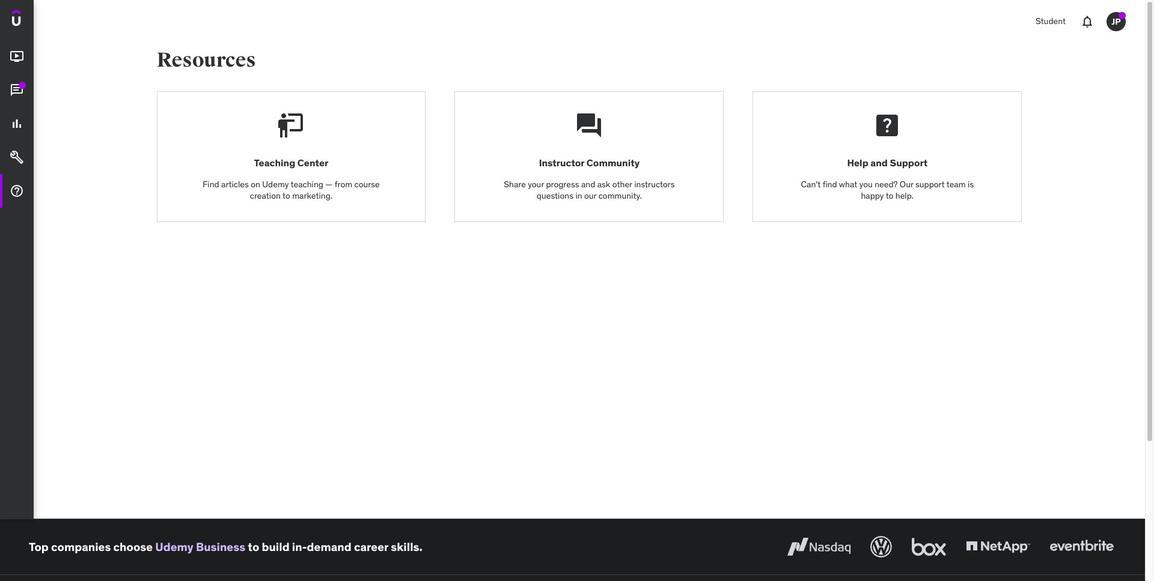 Task type: describe. For each thing, give the bounding box(es) containing it.
udemy for business
[[155, 540, 193, 555]]

teaching
[[291, 179, 323, 190]]

to inside find articles on udemy teaching — from course creation to marketing.
[[283, 191, 290, 201]]

find
[[203, 179, 219, 190]]

0 horizontal spatial to
[[248, 540, 259, 555]]

build
[[262, 540, 289, 555]]

instructor community
[[539, 157, 640, 169]]

top companies choose udemy business to build in-demand career skills.
[[29, 540, 422, 555]]

articles
[[221, 179, 249, 190]]

2 medium image from the top
[[10, 117, 24, 131]]

jp
[[1112, 16, 1121, 27]]

community.
[[598, 191, 642, 201]]

help and support
[[847, 157, 928, 169]]

to inside can't find what you need? our support team is happy to help.
[[886, 191, 893, 201]]

student link
[[1028, 7, 1073, 36]]

udemy for teaching
[[262, 179, 289, 190]]

notifications image
[[1080, 14, 1095, 29]]

volkswagen image
[[868, 534, 894, 561]]

on
[[251, 179, 260, 190]]

you
[[859, 179, 873, 190]]

creation
[[250, 191, 281, 201]]

our
[[584, 191, 596, 201]]

—
[[325, 179, 333, 190]]

1 horizontal spatial and
[[871, 157, 888, 169]]

eventbrite image
[[1047, 534, 1116, 561]]

team
[[947, 179, 966, 190]]

netapp image
[[963, 534, 1033, 561]]

udemy business link
[[155, 540, 245, 555]]

support
[[915, 179, 945, 190]]

can't
[[801, 179, 821, 190]]

skills.
[[391, 540, 422, 555]]

support
[[890, 157, 928, 169]]

and inside share your progress and ask other instructors questions in our community.
[[581, 179, 595, 190]]

nasdaq image
[[784, 534, 853, 561]]

top
[[29, 540, 49, 555]]

student
[[1036, 16, 1066, 27]]

course
[[354, 179, 380, 190]]

career
[[354, 540, 388, 555]]

progress
[[546, 179, 579, 190]]

teaching center
[[254, 157, 328, 169]]

help.
[[895, 191, 914, 201]]

1 medium image from the top
[[10, 49, 24, 64]]



Task type: locate. For each thing, give the bounding box(es) containing it.
2 medium image from the top
[[10, 150, 24, 165]]

center
[[297, 157, 328, 169]]

medium image
[[10, 83, 24, 97], [10, 117, 24, 131], [10, 184, 24, 198]]

share your progress and ask other instructors questions in our community.
[[504, 179, 675, 201]]

our
[[900, 179, 913, 190]]

resources
[[157, 47, 256, 73]]

business
[[196, 540, 245, 555]]

medium image
[[10, 49, 24, 64], [10, 150, 24, 165]]

2 horizontal spatial to
[[886, 191, 893, 201]]

2 vertical spatial medium image
[[10, 184, 24, 198]]

udemy image
[[12, 10, 67, 30]]

1 vertical spatial medium image
[[10, 150, 24, 165]]

from
[[335, 179, 352, 190]]

1 horizontal spatial udemy
[[262, 179, 289, 190]]

and up our
[[581, 179, 595, 190]]

1 horizontal spatial to
[[283, 191, 290, 201]]

need?
[[875, 179, 898, 190]]

can't find what you need? our support team is happy to help.
[[801, 179, 974, 201]]

jp link
[[1102, 7, 1131, 36]]

other
[[612, 179, 632, 190]]

help
[[847, 157, 868, 169]]

find articles on udemy teaching — from course creation to marketing.
[[203, 179, 380, 201]]

1 vertical spatial udemy
[[155, 540, 193, 555]]

to
[[283, 191, 290, 201], [886, 191, 893, 201], [248, 540, 259, 555]]

3 medium image from the top
[[10, 184, 24, 198]]

0 horizontal spatial udemy
[[155, 540, 193, 555]]

0 vertical spatial medium image
[[10, 49, 24, 64]]

1 medium image from the top
[[10, 83, 24, 97]]

questions
[[537, 191, 573, 201]]

1 vertical spatial medium image
[[10, 117, 24, 131]]

instructor
[[539, 157, 584, 169]]

to down need?
[[886, 191, 893, 201]]

community
[[587, 157, 640, 169]]

what
[[839, 179, 857, 190]]

0 horizontal spatial and
[[581, 179, 595, 190]]

to left build on the bottom left of the page
[[248, 540, 259, 555]]

demand
[[307, 540, 351, 555]]

share
[[504, 179, 526, 190]]

in-
[[292, 540, 307, 555]]

you have alerts image
[[1119, 12, 1126, 19]]

udemy
[[262, 179, 289, 190], [155, 540, 193, 555]]

teaching
[[254, 157, 295, 169]]

0 vertical spatial medium image
[[10, 83, 24, 97]]

your
[[528, 179, 544, 190]]

choose
[[113, 540, 153, 555]]

0 vertical spatial udemy
[[262, 179, 289, 190]]

instructors
[[634, 179, 675, 190]]

marketing.
[[292, 191, 332, 201]]

0 vertical spatial and
[[871, 157, 888, 169]]

is
[[968, 179, 974, 190]]

and right help
[[871, 157, 888, 169]]

udemy up creation
[[262, 179, 289, 190]]

udemy inside find articles on udemy teaching — from course creation to marketing.
[[262, 179, 289, 190]]

to right creation
[[283, 191, 290, 201]]

ask
[[597, 179, 610, 190]]

and
[[871, 157, 888, 169], [581, 179, 595, 190]]

box image
[[909, 534, 949, 561]]

1 vertical spatial and
[[581, 179, 595, 190]]

udemy right choose
[[155, 540, 193, 555]]

find
[[823, 179, 837, 190]]

companies
[[51, 540, 111, 555]]

in
[[575, 191, 582, 201]]

happy
[[861, 191, 884, 201]]



Task type: vqa. For each thing, say whether or not it's contained in the screenshot.
Student "link" at top
yes



